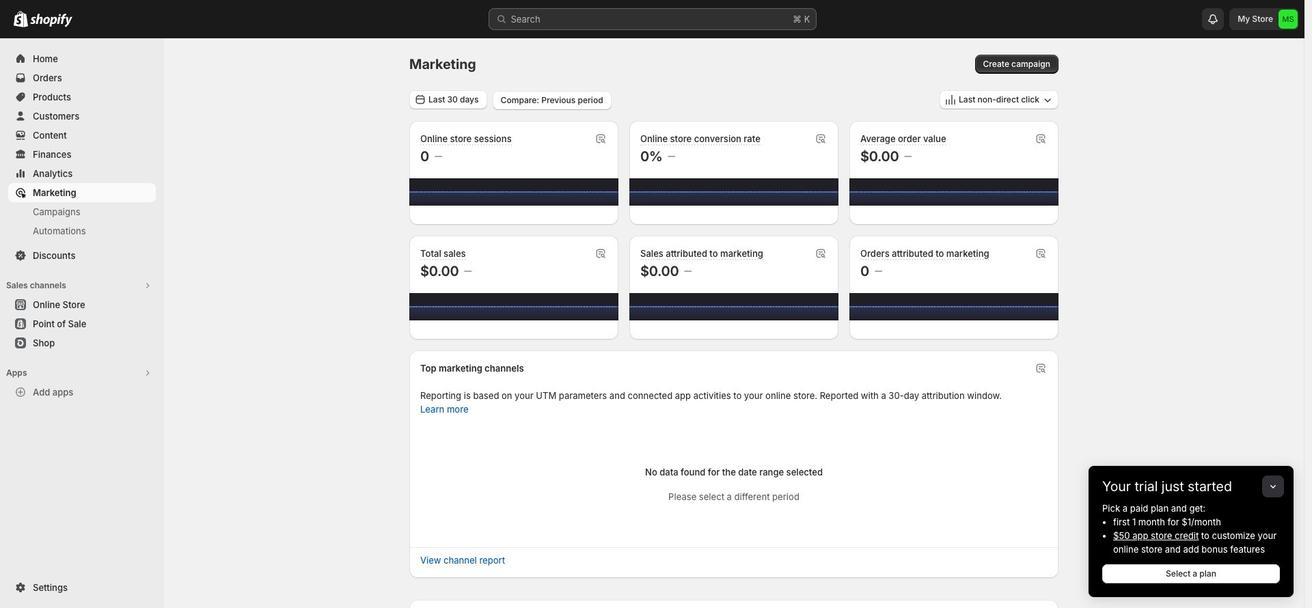 Task type: describe. For each thing, give the bounding box(es) containing it.
my store image
[[1279, 10, 1299, 29]]



Task type: vqa. For each thing, say whether or not it's contained in the screenshot.
JUST to the bottom
no



Task type: locate. For each thing, give the bounding box(es) containing it.
shopify image
[[30, 14, 72, 27]]

shopify image
[[14, 11, 28, 27]]



